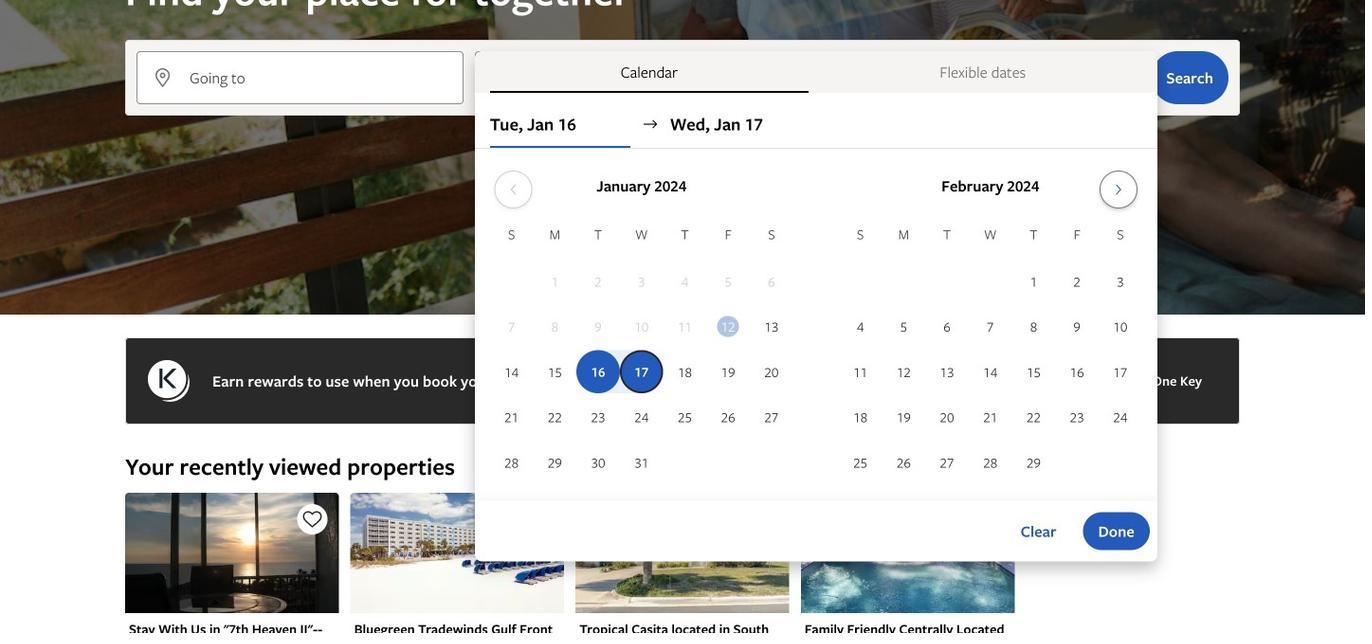 Task type: locate. For each thing, give the bounding box(es) containing it.
Save Bluegreen Tradewinds Gulf Front Studio, Florida to a trip checkbox
[[523, 504, 553, 535]]

application
[[490, 163, 1142, 486]]

Save Tropical Casita located in South Padre Island Golf Community to a trip checkbox
[[748, 504, 778, 535]]

spectacular sunsets year round!!! image
[[125, 493, 339, 613]]

today element
[[717, 316, 739, 337]]

Save Family Friendly Centrally Located 3 Bedroom Rental to a trip checkbox
[[973, 504, 1003, 535]]

previous month image
[[502, 182, 525, 197]]

tab list
[[475, 51, 1157, 93]]

tab list inside wizard region
[[475, 51, 1157, 93]]

february 2024 element
[[839, 224, 1142, 486]]



Task type: vqa. For each thing, say whether or not it's contained in the screenshot.
Next month IMAGE
yes



Task type: describe. For each thing, give the bounding box(es) containing it.
Save Stay With Us  in "7th Heaven II"--Spectacular Gulf Views & Luxury Throughout!!! to a trip checkbox
[[297, 504, 328, 535]]

january 2024 element
[[490, 224, 793, 486]]

next month image
[[1108, 182, 1130, 197]]

beach image
[[350, 493, 564, 613]]

exterior image
[[576, 493, 790, 613]]

wizard region
[[0, 0, 1365, 562]]

directional image
[[642, 116, 659, 133]]

pool image
[[801, 493, 1015, 613]]

application inside wizard region
[[490, 163, 1142, 486]]



